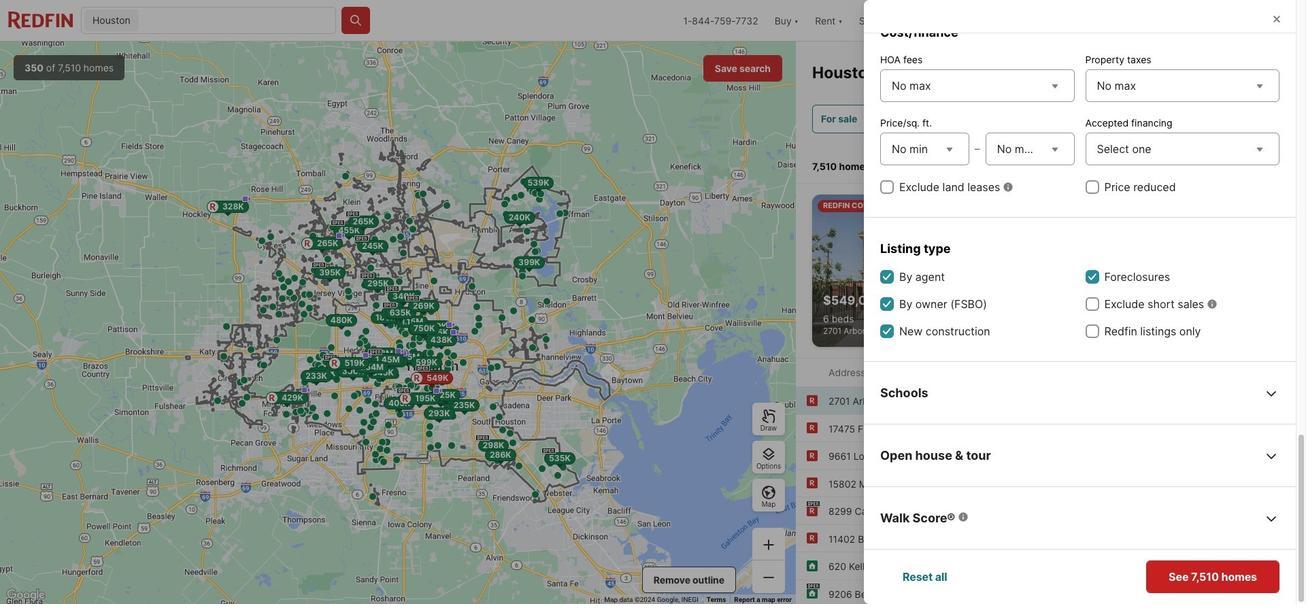 Task type: describe. For each thing, give the bounding box(es) containing it.
submit search image
[[349, 14, 363, 27]]

map region
[[0, 41, 796, 604]]

toggle search results photos view tab
[[1173, 147, 1226, 180]]

toggle search results table view tab
[[1229, 147, 1276, 180]]

google image
[[3, 586, 48, 604]]



Task type: locate. For each thing, give the bounding box(es) containing it.
None checkbox
[[880, 180, 894, 194], [1085, 180, 1099, 194], [1085, 297, 1099, 311], [880, 324, 894, 338], [1085, 324, 1099, 338], [880, 180, 894, 194], [1085, 180, 1099, 194], [1085, 297, 1099, 311], [880, 324, 894, 338], [1085, 324, 1099, 338]]

None search field
[[141, 7, 335, 35]]

None checkbox
[[880, 270, 894, 284], [1085, 270, 1099, 284], [880, 297, 894, 311], [880, 270, 894, 284], [1085, 270, 1099, 284], [880, 297, 894, 311]]

tab list
[[1159, 144, 1290, 183]]

select a min and max value element
[[880, 130, 1074, 168]]

dialog
[[864, 0, 1306, 604]]



Task type: vqa. For each thing, say whether or not it's contained in the screenshot.
Premier
no



